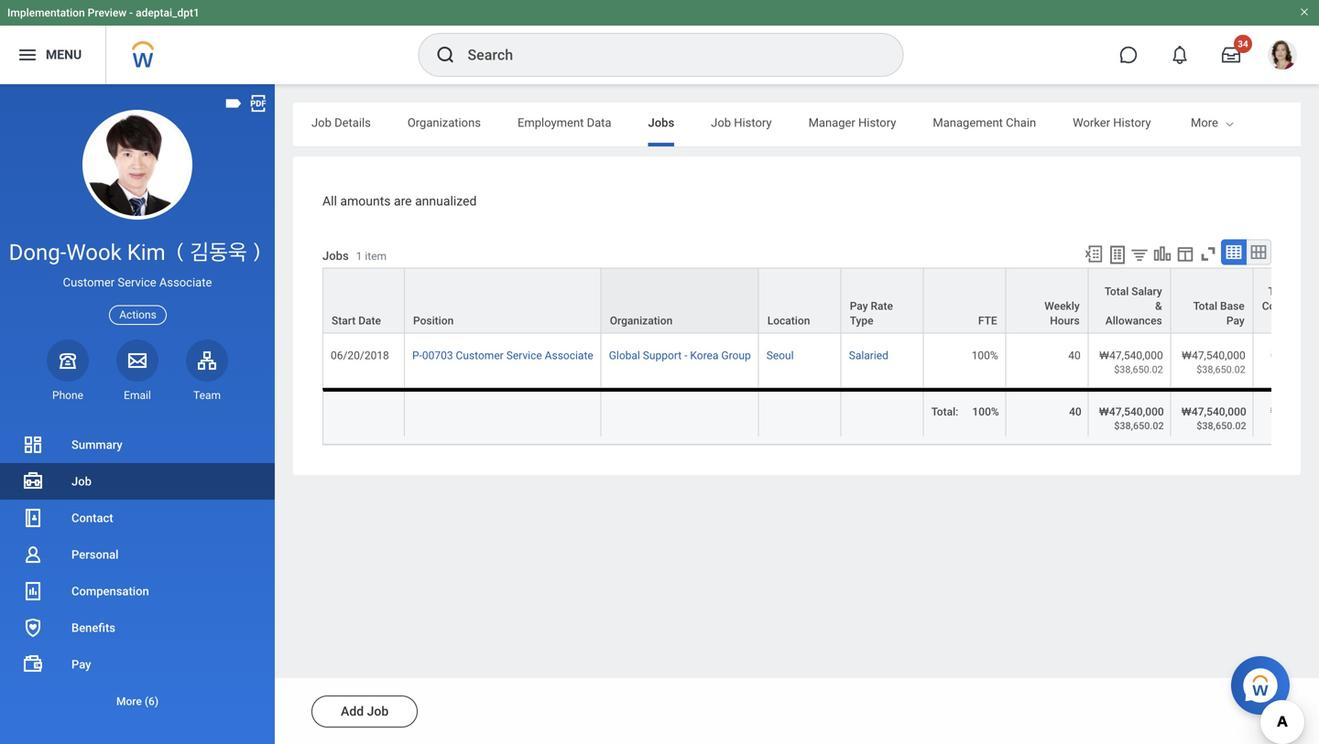 Task type: describe. For each thing, give the bounding box(es) containing it.
management chain
[[933, 116, 1036, 130]]

1 cell from the left
[[323, 389, 405, 445]]

customer inside row
[[456, 350, 504, 363]]

00703
[[422, 350, 453, 363]]

profile logan mcneil image
[[1268, 40, 1297, 73]]

dong-
[[9, 240, 66, 266]]

all amounts are annualized
[[323, 194, 477, 209]]

summary image
[[22, 434, 44, 456]]

associate inside "navigation pane" region
[[159, 276, 212, 290]]

jobs 1 item
[[323, 249, 387, 263]]

worker history
[[1073, 116, 1151, 130]]

manager
[[809, 116, 856, 130]]

start date column header
[[323, 268, 405, 334]]

3 cell from the left
[[602, 389, 759, 445]]

06/20/2018
[[331, 350, 389, 363]]

implementation
[[7, 6, 85, 19]]

total for total prima
[[1269, 286, 1293, 298]]

p-00703 customer service associate link
[[412, 350, 594, 363]]

total base pay
[[1194, 300, 1245, 328]]

1 vertical spatial 100%
[[973, 406, 999, 419]]

p-00703 customer service associate
[[412, 350, 594, 363]]

item
[[365, 250, 387, 263]]

dong-wook kim （김동욱）
[[9, 240, 266, 266]]

team link
[[186, 340, 228, 403]]

start date
[[332, 315, 381, 328]]

tab list containing job details
[[293, 103, 1319, 147]]

allowances
[[1106, 315, 1163, 328]]

employment
[[518, 116, 584, 130]]

summary
[[71, 438, 123, 452]]

fte button
[[924, 269, 1006, 333]]

(6)
[[145, 696, 159, 709]]

wook
[[66, 240, 122, 266]]

korea
[[690, 350, 719, 363]]

0 vertical spatial ₩52,294,0
[[1271, 350, 1319, 363]]

$42,515 for row containing total:
[[1286, 420, 1319, 432]]

more for more
[[1191, 116, 1219, 130]]

email dong-wook kim （김동욱） element
[[116, 388, 159, 403]]

summary link
[[0, 427, 275, 464]]

location button
[[759, 269, 841, 333]]

row for dong-wook kim （김동욱）
[[323, 268, 1319, 334]]

- for support
[[685, 350, 688, 363]]

benefits image
[[22, 618, 44, 640]]

salaried
[[849, 350, 889, 363]]

personal
[[71, 548, 119, 562]]

pay for pay rate type
[[850, 300, 868, 313]]

start date button
[[323, 269, 404, 333]]

search image
[[435, 44, 457, 66]]

add
[[341, 705, 364, 720]]

service inside row
[[506, 350, 542, 363]]

actions
[[119, 309, 157, 322]]

- for preview
[[129, 6, 133, 19]]

4 cell from the left
[[759, 389, 842, 445]]

seoul
[[767, 350, 794, 363]]

timeline
[[1188, 116, 1233, 130]]

notifications large image
[[1171, 46, 1189, 64]]

personal image
[[22, 544, 44, 566]]

p-
[[412, 350, 422, 363]]

40 for row containing total:
[[1069, 406, 1082, 419]]

inbox large image
[[1222, 46, 1241, 64]]

details
[[335, 116, 371, 130]]

job details
[[312, 116, 371, 130]]

phone
[[52, 389, 83, 402]]

total:
[[932, 406, 959, 419]]

compensation image
[[22, 581, 44, 603]]

1 vertical spatial ₩52,294,0
[[1271, 406, 1319, 419]]

table image
[[1225, 243, 1243, 262]]

mail image
[[126, 350, 148, 372]]

export to worksheets image
[[1107, 244, 1129, 266]]

view printable version (pdf) image
[[248, 93, 268, 114]]

employment data
[[518, 116, 612, 130]]

total base pay button
[[1172, 269, 1253, 333]]

₩52,294,0 $42,515 for row containing total:
[[1271, 406, 1319, 432]]

more (6)
[[116, 696, 159, 709]]

tag image
[[224, 93, 244, 114]]

salaried link
[[849, 350, 889, 363]]

data
[[587, 116, 612, 130]]

menu banner
[[0, 0, 1319, 84]]

global support - korea group
[[609, 350, 751, 363]]

more (6) button
[[0, 684, 275, 720]]

organization
[[610, 315, 673, 328]]

more (6) button
[[0, 691, 275, 713]]

customer service associate
[[63, 276, 212, 290]]

34 button
[[1211, 35, 1253, 75]]

phone dong-wook kim （김동욱） element
[[47, 388, 89, 403]]

history for job history
[[734, 116, 772, 130]]

compensation
[[71, 585, 149, 599]]

global
[[609, 350, 640, 363]]

total prima
[[1262, 286, 1319, 328]]

adeptai_dpt1
[[136, 6, 200, 19]]

fte
[[979, 315, 998, 328]]

pay for pay
[[71, 658, 91, 672]]

expand table image
[[1250, 243, 1268, 262]]

benefits
[[71, 622, 115, 635]]

all
[[323, 194, 337, 209]]

menu button
[[0, 26, 106, 84]]

export to excel image
[[1084, 244, 1104, 264]]

base
[[1221, 300, 1245, 313]]

pay image
[[22, 654, 44, 676]]

prima
[[1296, 286, 1319, 298]]

contact link
[[0, 500, 275, 537]]

total for total base pay
[[1194, 300, 1218, 313]]

position
[[413, 315, 454, 328]]

start
[[332, 315, 356, 328]]

job for job
[[71, 475, 92, 489]]

$42,515 for row containing 06/20/2018
[[1286, 364, 1319, 375]]

click to view/edit grid preferences image
[[1176, 244, 1196, 264]]

amounts
[[340, 194, 391, 209]]

team dong-wook kim （김동욱） element
[[186, 388, 228, 403]]

history for manager history
[[859, 116, 896, 130]]



Task type: vqa. For each thing, say whether or not it's contained in the screenshot.
PAY associated with Pay
yes



Task type: locate. For each thing, give the bounding box(es) containing it.
more for more (6)
[[116, 696, 142, 709]]

1 vertical spatial jobs
[[323, 249, 349, 263]]

0 vertical spatial pay
[[850, 300, 868, 313]]

more
[[1191, 116, 1219, 130], [116, 696, 142, 709]]

cell left total:
[[842, 389, 924, 445]]

jobs for jobs 1 item
[[323, 249, 349, 263]]

tab list
[[293, 103, 1319, 147]]

toolbar
[[1076, 240, 1272, 268]]

phone image
[[55, 350, 81, 372]]

weekly hours
[[1045, 300, 1080, 328]]

customer inside "navigation pane" region
[[63, 276, 115, 290]]

0 horizontal spatial total
[[1105, 286, 1129, 298]]

1 vertical spatial $42,515
[[1286, 420, 1319, 432]]

location
[[768, 315, 810, 328]]

0 vertical spatial associate
[[159, 276, 212, 290]]

team
[[193, 389, 221, 402]]

history right 'worker'
[[1114, 116, 1151, 130]]

implementation preview -   adeptai_dpt1
[[7, 6, 200, 19]]

jobs for jobs
[[648, 116, 675, 130]]

cell down 06/20/2018
[[323, 389, 405, 445]]

1 $42,515 from the top
[[1286, 364, 1319, 375]]

contact
[[71, 512, 113, 525]]

list
[[0, 427, 275, 720]]

2 horizontal spatial total
[[1269, 286, 1293, 298]]

0 horizontal spatial more
[[116, 696, 142, 709]]

2 row from the top
[[323, 334, 1319, 389]]

2 $42,515 from the top
[[1286, 420, 1319, 432]]

customer down wook
[[63, 276, 115, 290]]

job
[[312, 116, 332, 130], [711, 116, 731, 130], [71, 475, 92, 489], [367, 705, 389, 720]]

0 horizontal spatial history
[[734, 116, 772, 130]]

pay inside 'link'
[[71, 658, 91, 672]]

0 horizontal spatial customer
[[63, 276, 115, 290]]

actions button
[[109, 306, 167, 325]]

total left base
[[1194, 300, 1218, 313]]

service inside "navigation pane" region
[[118, 276, 156, 290]]

job down search workday search box
[[711, 116, 731, 130]]

view worker - expand/collapse chart image
[[1153, 244, 1173, 264]]

organizations
[[408, 116, 481, 130]]

are
[[394, 194, 412, 209]]

pay inside pay rate type
[[850, 300, 868, 313]]

pay
[[850, 300, 868, 313], [1227, 315, 1245, 328], [71, 658, 91, 672]]

kim
[[127, 240, 166, 266]]

1 horizontal spatial history
[[859, 116, 896, 130]]

jobs
[[648, 116, 675, 130], [323, 249, 349, 263]]

row for employment data
[[323, 334, 1319, 389]]

₩52,294,0 $42,515
[[1271, 350, 1319, 375], [1271, 406, 1319, 432]]

0 vertical spatial -
[[129, 6, 133, 19]]

₩52,294,0 $42,515 for row containing 06/20/2018
[[1271, 350, 1319, 375]]

100% down fte
[[972, 350, 998, 363]]

total inside total base pay
[[1194, 300, 1218, 313]]

job image
[[22, 471, 44, 493]]

1 row from the top
[[323, 268, 1319, 334]]

close environment banner image
[[1299, 6, 1310, 17]]

2 horizontal spatial history
[[1114, 116, 1151, 130]]

1 vertical spatial 40
[[1069, 406, 1082, 419]]

2 vertical spatial pay
[[71, 658, 91, 672]]

compensation link
[[0, 574, 275, 610]]

0 horizontal spatial associate
[[159, 276, 212, 290]]

0 vertical spatial 40
[[1069, 350, 1081, 363]]

associate down （김동욱）
[[159, 276, 212, 290]]

associate left global in the left of the page
[[545, 350, 594, 363]]

list containing summary
[[0, 427, 275, 720]]

row containing total salary & allowances
[[323, 268, 1319, 334]]

（김동욱）
[[171, 240, 266, 266]]

add job
[[341, 705, 389, 720]]

2 horizontal spatial pay
[[1227, 315, 1245, 328]]

email
[[124, 389, 151, 402]]

1 vertical spatial associate
[[545, 350, 594, 363]]

&
[[1155, 300, 1163, 313]]

history for worker history
[[1114, 116, 1151, 130]]

1 vertical spatial ₩52,294,0 $42,515
[[1271, 406, 1319, 432]]

job inside list
[[71, 475, 92, 489]]

1 vertical spatial -
[[685, 350, 688, 363]]

-
[[129, 6, 133, 19], [685, 350, 688, 363]]

pay rate type
[[850, 300, 893, 328]]

cell
[[323, 389, 405, 445], [405, 389, 602, 445], [602, 389, 759, 445], [759, 389, 842, 445], [842, 389, 924, 445]]

history left manager
[[734, 116, 772, 130]]

cell down seoul link
[[759, 389, 842, 445]]

1 horizontal spatial pay
[[850, 300, 868, 313]]

pay rate type button
[[842, 269, 923, 333]]

0 vertical spatial jobs
[[648, 116, 675, 130]]

1 vertical spatial customer
[[456, 350, 504, 363]]

personal link
[[0, 537, 275, 574]]

- left korea
[[685, 350, 688, 363]]

view team image
[[196, 350, 218, 372]]

management
[[933, 116, 1003, 130]]

rate
[[871, 300, 893, 313]]

2 cell from the left
[[405, 389, 602, 445]]

job link
[[0, 464, 275, 500]]

total salary & allowances
[[1105, 286, 1163, 328]]

support
[[643, 350, 682, 363]]

1 horizontal spatial service
[[506, 350, 542, 363]]

pay down benefits
[[71, 658, 91, 672]]

1 horizontal spatial total
[[1194, 300, 1218, 313]]

Search Workday  search field
[[468, 35, 865, 75]]

weekly hours button
[[1007, 269, 1088, 333]]

100% right total:
[[973, 406, 999, 419]]

select to filter grid data image
[[1130, 245, 1150, 264]]

type
[[850, 315, 874, 328]]

total prima button
[[1254, 269, 1319, 333]]

40 for row containing 06/20/2018
[[1069, 350, 1081, 363]]

justify image
[[16, 44, 38, 66]]

0 vertical spatial customer
[[63, 276, 115, 290]]

$38,650.02
[[1114, 364, 1163, 375], [1197, 364, 1246, 375], [1114, 420, 1164, 432], [1197, 420, 1247, 432]]

jobs right data
[[648, 116, 675, 130]]

40
[[1069, 350, 1081, 363], [1069, 406, 1082, 419]]

5 cell from the left
[[842, 389, 924, 445]]

position button
[[405, 269, 601, 333]]

1 horizontal spatial customer
[[456, 350, 504, 363]]

service
[[118, 276, 156, 290], [506, 350, 542, 363]]

1 horizontal spatial jobs
[[648, 116, 675, 130]]

navigation pane region
[[0, 84, 275, 745]]

0 horizontal spatial -
[[129, 6, 133, 19]]

pay down base
[[1227, 315, 1245, 328]]

0 vertical spatial service
[[118, 276, 156, 290]]

total left the salary
[[1105, 286, 1129, 298]]

chain
[[1006, 116, 1036, 130]]

1 history from the left
[[734, 116, 772, 130]]

job inside 'button'
[[367, 705, 389, 720]]

34
[[1238, 38, 1249, 49]]

customer right '00703'
[[456, 350, 504, 363]]

total left prima
[[1269, 286, 1293, 298]]

job left details
[[312, 116, 332, 130]]

100%
[[972, 350, 998, 363], [973, 406, 999, 419]]

- inside menu banner
[[129, 6, 133, 19]]

row
[[323, 268, 1319, 334], [323, 334, 1319, 389], [323, 389, 1319, 445]]

row containing 06/20/2018
[[323, 334, 1319, 389]]

additiona
[[1270, 116, 1319, 130]]

1 vertical spatial pay
[[1227, 315, 1245, 328]]

job up contact
[[71, 475, 92, 489]]

2 history from the left
[[859, 116, 896, 130]]

global support - korea group link
[[609, 350, 751, 363]]

total inside total prima
[[1269, 286, 1293, 298]]

annualized
[[415, 194, 477, 209]]

seoul link
[[767, 350, 794, 363]]

benefits link
[[0, 610, 275, 647]]

group
[[721, 350, 751, 363]]

1 vertical spatial service
[[506, 350, 542, 363]]

preview
[[88, 6, 127, 19]]

0 vertical spatial 100%
[[972, 350, 998, 363]]

0 horizontal spatial jobs
[[323, 249, 349, 263]]

0 vertical spatial ₩52,294,0 $42,515
[[1271, 350, 1319, 375]]

jobs inside tab list
[[648, 116, 675, 130]]

1
[[356, 250, 362, 263]]

1 horizontal spatial -
[[685, 350, 688, 363]]

date
[[358, 315, 381, 328]]

service down position popup button
[[506, 350, 542, 363]]

1 horizontal spatial more
[[1191, 116, 1219, 130]]

total inside the total salary & allowances
[[1105, 286, 1129, 298]]

0 vertical spatial $42,515
[[1286, 364, 1319, 375]]

menu
[[46, 47, 82, 62]]

1 vertical spatial more
[[116, 696, 142, 709]]

3 row from the top
[[323, 389, 1319, 445]]

0 horizontal spatial pay
[[71, 658, 91, 672]]

associate
[[159, 276, 212, 290], [545, 350, 594, 363]]

fullscreen image
[[1199, 244, 1219, 264]]

cell down p-00703 customer service associate
[[405, 389, 602, 445]]

job history
[[711, 116, 772, 130]]

worker
[[1073, 116, 1111, 130]]

history
[[734, 116, 772, 130], [859, 116, 896, 130], [1114, 116, 1151, 130]]

more left (6)
[[116, 696, 142, 709]]

job right add
[[367, 705, 389, 720]]

pay up 'type'
[[850, 300, 868, 313]]

weekly
[[1045, 300, 1080, 313]]

total
[[1105, 286, 1129, 298], [1269, 286, 1293, 298], [1194, 300, 1218, 313]]

jobs left 1
[[323, 249, 349, 263]]

- right preview
[[129, 6, 133, 19]]

row containing total:
[[323, 389, 1319, 445]]

more down the 34 button
[[1191, 116, 1219, 130]]

cell down the global support - korea group
[[602, 389, 759, 445]]

1 horizontal spatial associate
[[545, 350, 594, 363]]

manager history
[[809, 116, 896, 130]]

add job button
[[312, 696, 418, 728]]

hours
[[1050, 315, 1080, 328]]

0 vertical spatial more
[[1191, 116, 1219, 130]]

0 horizontal spatial service
[[118, 276, 156, 290]]

job for job history
[[711, 116, 731, 130]]

total for total salary & allowances
[[1105, 286, 1129, 298]]

pay link
[[0, 647, 275, 684]]

history right manager
[[859, 116, 896, 130]]

contact image
[[22, 508, 44, 530]]

job for job details
[[312, 116, 332, 130]]

more inside dropdown button
[[116, 696, 142, 709]]

email button
[[116, 340, 159, 403]]

3 history from the left
[[1114, 116, 1151, 130]]

pay inside total base pay
[[1227, 315, 1245, 328]]

- inside row
[[685, 350, 688, 363]]

organization button
[[602, 269, 758, 333]]

service down dong-wook kim （김동욱）
[[118, 276, 156, 290]]



